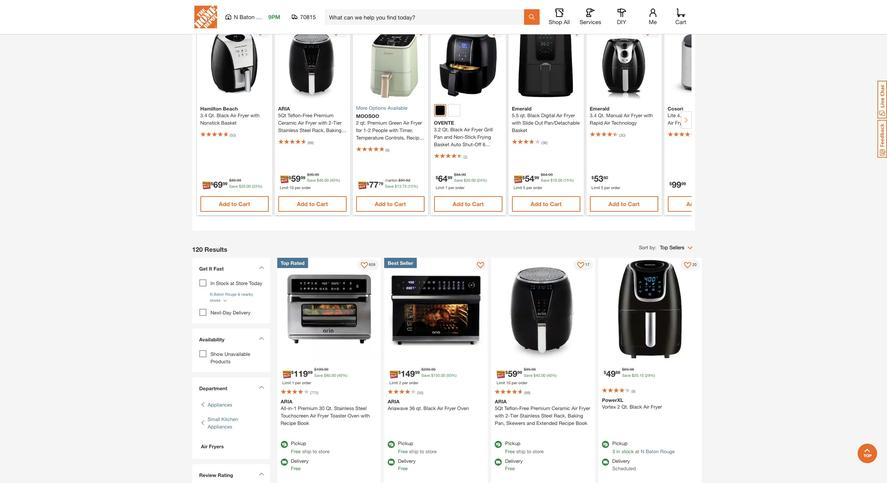 Task type: describe. For each thing, give the bounding box(es) containing it.
2 horizontal spatial and
[[527, 420, 535, 426]]

save inside $ 89 . 99 save $ 20 . 00 ( 22 %)
[[229, 184, 238, 188]]

99 inside $ 299 . 99 save $ 150 . 00 ( 50 %) limit 2 per order
[[431, 367, 436, 372]]

0 horizontal spatial teflon-
[[288, 112, 303, 118]]

recipe inside aria all-in-1 premium 30 qt. stainless steel touchscreen air fryer toaster oven with recipe book
[[281, 420, 296, 426]]

caret icon image for get it fast
[[259, 266, 264, 269]]

moosoo
[[356, 113, 379, 119]]

nearby
[[241, 292, 253, 296]]

store for 119
[[319, 448, 330, 454]]

%) inside $ 64 99 $ 84 . 99 save $ 20 . 00 ( 24 %) limit 1 per order
[[482, 178, 487, 182]]

56
[[418, 390, 423, 395]]

get
[[199, 266, 208, 272]]

$ 89 . 99 save $ 20 . 00 ( 22 %)
[[229, 178, 262, 188]]

out
[[535, 120, 543, 126]]

save inside $ 64 . 99 save $ 10 . 00 ( 15 %) limit 5 per order
[[541, 178, 550, 182]]

review rating
[[199, 472, 233, 478]]

0 vertical spatial 2-
[[329, 120, 333, 126]]

for
[[356, 127, 362, 133]]

cosori
[[668, 106, 683, 112]]

small
[[208, 416, 220, 422]]

add to cart button for 15
[[512, 196, 580, 212]]

0 vertical spatial 5qt
[[278, 112, 286, 118]]

air inside "hamilton beach 3.4 qt. black air fryer with nonstick basket"
[[230, 112, 236, 118]]

limit inside $ 199 . 99 save $ 80 . 00 ( 40 %) limit 1 per order
[[282, 380, 291, 385]]

0 horizontal spatial stainless
[[278, 127, 298, 133]]

order inside $ 299 . 99 save $ 150 . 00 ( 50 %) limit 2 per order
[[409, 380, 418, 385]]

today
[[249, 280, 262, 286]]

top for top sellers
[[199, 2, 214, 12]]

3.2
[[434, 126, 441, 132]]

rapid
[[590, 120, 603, 126]]

17 button for pickup
[[574, 259, 593, 270]]

3.2 qt. black air fryer grill pan and non-stick frying basket auto shut-off 6 cooking presets touch sensor image
[[431, 25, 506, 101]]

2 horizontal spatial stainless
[[520, 413, 540, 419]]

and inside ovente 3.2 qt. black air fryer grill pan and non-stick frying basket auto shut-off 6 cooking presets touch sensor
[[444, 134, 452, 140]]

17 button for $
[[329, 27, 348, 37]]

fryer inside aria all-in-1 premium 30 qt. stainless steel touchscreen air fryer toaster oven with recipe book
[[318, 413, 329, 419]]

$50 - $100 air fryers
[[255, 2, 333, 12]]

with inside emerald 3.4 qt. manual air fryer with rapid air technology
[[644, 112, 653, 118]]

options
[[369, 105, 386, 111]]

99 inside $ 89 . 99 save $ 20 . 00 ( 22 %)
[[237, 178, 241, 182]]

with inside "hamilton beach 3.4 qt. black air fryer with nonstick basket"
[[250, 112, 260, 118]]

7 add to cart button from the left
[[668, 196, 736, 212]]

0 vertical spatial sellers
[[216, 2, 244, 12]]

80 inside $ 53 80
[[604, 175, 608, 180]]

( inside $ 49 88 $ 69 . 98 save $ 20 . 10 ( 29 %)
[[645, 373, 646, 377]]

$ inside $ 119 99
[[291, 370, 294, 375]]

99 inside $ 54 99
[[534, 175, 539, 180]]

n baton rouge link
[[641, 448, 675, 454]]

cosori lite 4.0 qt. space grey smart air fryer
[[668, 106, 734, 126]]

0 horizontal spatial tier
[[333, 120, 342, 126]]

review
[[199, 472, 216, 478]]

$ inside $ 77 79
[[367, 181, 369, 186]]

2 inside $ 299 . 99 save $ 150 . 00 ( 50 %) limit 2 per order
[[399, 380, 401, 385]]

$ 64 . 99 save $ 10 . 00 ( 15 %) limit 5 per order
[[514, 172, 574, 190]]

services
[[580, 18, 601, 25]]

available
[[388, 105, 408, 111]]

2 qt. premium green air fryer for 1-2 people with timer, temperature controls, recipe book, 1200-watt image
[[353, 25, 428, 101]]

department link
[[196, 381, 267, 396]]

at inside pickup 3 in stock at n baton rouge
[[635, 448, 639, 454]]

0 horizontal spatial ceramic
[[278, 120, 297, 126]]

sort by: top sellers
[[639, 244, 684, 250]]

$ inside $ 53 80
[[592, 175, 594, 180]]

next-day delivery
[[211, 309, 251, 315]]

per inside $ 64 99 $ 84 . 99 save $ 20 . 00 ( 24 %) limit 1 per order
[[449, 185, 454, 190]]

feedback link image
[[878, 120, 887, 158]]

pan/detachable
[[544, 120, 580, 126]]

watt
[[384, 142, 394, 148]]

80 inside $ 199 . 99 save $ 80 . 00 ( 40 %) limit 1 per order
[[326, 373, 331, 377]]

-
[[271, 2, 275, 12]]

baton for n baton rouge & nearby stores
[[214, 292, 224, 296]]

premium inside more options available moosoo 2 qt. premium green air fryer for 1-2 people with timer, temperature controls, recipe book, 1200-watt
[[368, 120, 387, 126]]

air inside the aria ariawave 36 qt. black air fryer oven
[[437, 405, 443, 411]]

black for powerxl vortex 2 qt. black air fryer
[[630, 404, 642, 410]]

rouge for n baton rouge
[[256, 13, 273, 20]]

grey
[[708, 112, 719, 118]]

diy
[[617, 18, 626, 25]]

1 vertical spatial baking
[[568, 413, 583, 419]]

1 horizontal spatial pan,
[[495, 420, 505, 426]]

add for 15
[[531, 200, 542, 207]]

36 inside the aria ariawave 36 qt. black air fryer oven
[[409, 405, 415, 411]]

smart
[[720, 112, 734, 118]]

1 horizontal spatial $ 59 99
[[506, 369, 522, 378]]

5.5
[[512, 112, 519, 118]]

( 9 )
[[632, 389, 636, 394]]

in
[[211, 280, 215, 286]]

stock
[[216, 280, 229, 286]]

n baton rouge & nearby stores
[[210, 292, 253, 303]]

basket inside "hamilton beach 3.4 qt. black air fryer with nonstick basket"
[[221, 120, 237, 126]]

green
[[389, 120, 402, 126]]

1 horizontal spatial fryers
[[310, 2, 333, 12]]

pickup free ship to store for 119
[[291, 440, 330, 454]]

0 horizontal spatial shop
[[336, 5, 348, 11]]

availability link
[[196, 332, 267, 348]]

1 horizontal spatial 2-
[[506, 413, 510, 419]]

add to cart button for 22
[[200, 196, 269, 212]]

frying
[[477, 134, 491, 140]]

free for available for pickup icon
[[505, 448, 515, 454]]

add to cart button for 40
[[278, 196, 347, 212]]

64 for 3.2 qt. black air fryer grill pan and non-stick frying basket auto shut-off 6 cooking presets touch sensor
[[438, 174, 448, 184]]

cooking
[[434, 149, 453, 155]]

88 for $
[[309, 140, 313, 145]]

1-
[[363, 127, 368, 133]]

6 add to cart from the left
[[609, 200, 640, 207]]

%) inside $ 49 88 $ 69 . 98 save $ 20 . 10 ( 29 %)
[[650, 373, 655, 377]]

( 56 )
[[417, 390, 423, 395]]

air inside cosori lite 4.0 qt. space grey smart air fryer
[[668, 120, 674, 126]]

n for n baton rouge
[[234, 13, 238, 20]]

( 88 ) for pickup
[[524, 390, 531, 395]]

$50
[[255, 2, 269, 12]]

$ inside $ 149 99
[[398, 370, 401, 375]]

( inside /carton $ 91 . 52 save $ 13 . 73 ( 15 %)
[[408, 184, 409, 188]]

premium inside aria all-in-1 premium 30 qt. stainless steel touchscreen air fryer toaster oven with recipe book
[[298, 405, 318, 411]]

$ 69 99
[[211, 179, 227, 189]]

5 button
[[487, 27, 504, 37]]

%) inside $ 89 . 99 save $ 20 . 00 ( 22 %)
[[257, 184, 262, 188]]

available for pickup image
[[495, 441, 502, 448]]

1 inside aria all-in-1 premium 30 qt. stainless steel touchscreen air fryer toaster oven with recipe book
[[294, 405, 297, 411]]

120
[[192, 245, 203, 253]]

aria for 149
[[388, 399, 400, 405]]

1 vertical spatial ceramic
[[552, 405, 570, 411]]

0 horizontal spatial 59
[[291, 174, 301, 184]]

199
[[317, 367, 323, 372]]

black image
[[435, 106, 445, 115]]

recipe inside more options available moosoo 2 qt. premium green air fryer for 1-2 people with timer, temperature controls, recipe book, 1200-watt
[[407, 135, 422, 141]]

&
[[238, 292, 240, 296]]

cart link
[[673, 9, 689, 26]]

1 horizontal spatial skewers
[[506, 420, 525, 426]]

n baton rouge
[[234, 13, 273, 20]]

$ 53 80
[[592, 174, 608, 184]]

manual
[[606, 112, 623, 118]]

1 vertical spatial 59
[[508, 369, 517, 378]]

6
[[483, 141, 486, 147]]

stores
[[210, 298, 221, 303]]

0 horizontal spatial and
[[310, 135, 318, 141]]

lite 4.0 qt. space grey smart air fryer image
[[664, 25, 740, 101]]

1 vertical spatial tier
[[510, 413, 518, 419]]

qt. inside "hamilton beach 3.4 qt. black air fryer with nonstick basket"
[[209, 112, 215, 118]]

free for first available shipping image from right
[[505, 465, 515, 471]]

1 horizontal spatial 36
[[542, 140, 547, 145]]

1 vertical spatial sellers
[[670, 244, 684, 250]]

add to cart for 54
[[531, 200, 562, 207]]

delivery for available for pickup icon
[[505, 458, 523, 464]]

rating
[[218, 472, 233, 478]]

1 horizontal spatial aria 5qt teflon-free premium ceramic air fryer with 2-tier stainless steel rack, baking pan, skewers and extended recipe book
[[495, 399, 590, 426]]

next-
[[211, 309, 223, 315]]

What can we help you find today? search field
[[329, 10, 524, 24]]

caret icon image for department
[[259, 386, 264, 389]]

in stock at store today
[[211, 280, 262, 286]]

ovente 3.2 qt. black air fryer grill pan and non-stick frying basket auto shut-off 6 cooking presets touch sensor
[[434, 120, 502, 155]]

3 ship from the left
[[516, 448, 526, 454]]

54
[[525, 174, 534, 184]]

air inside aria all-in-1 premium 30 qt. stainless steel touchscreen air fryer toaster oven with recipe book
[[310, 413, 316, 419]]

get it fast link
[[196, 261, 267, 278]]

shop all button
[[548, 9, 571, 26]]

qt. inside aria all-in-1 premium 30 qt. stainless steel touchscreen air fryer toaster oven with recipe book
[[326, 405, 333, 411]]

5 inside $ 64 . 99 save $ 10 . 00 ( 15 %) limit 5 per order
[[523, 185, 525, 190]]

add for 22
[[219, 200, 230, 207]]

64 for (
[[543, 172, 547, 177]]

$ 119 99
[[291, 369, 313, 378]]

show
[[211, 351, 223, 357]]

3 available for pickup image from the left
[[602, 441, 609, 448]]

store
[[236, 280, 248, 286]]

3.4 qt. black air fryer with nonstick basket image
[[197, 25, 272, 101]]

powerxl vortex 2 qt. black air fryer
[[602, 397, 662, 410]]

show unavailable products
[[211, 351, 250, 364]]

baton inside pickup 3 in stock at n baton rouge
[[646, 448, 659, 454]]

0 horizontal spatial at
[[230, 280, 234, 286]]

15 inside /carton $ 91 . 52 save $ 13 . 73 ( 15 %)
[[409, 184, 413, 188]]

79
[[379, 181, 383, 186]]

appliances inside small kitchen appliances
[[208, 423, 232, 430]]

%) inside $ 64 . 99 save $ 10 . 00 ( 15 %) limit 5 per order
[[569, 178, 574, 182]]

fryer inside "hamilton beach 3.4 qt. black air fryer with nonstick basket"
[[238, 112, 249, 118]]

2 horizontal spatial 5
[[601, 185, 603, 190]]

$ 149 99
[[398, 369, 420, 378]]

2 horizontal spatial top
[[660, 244, 668, 250]]

save inside /carton $ 91 . 52 save $ 13 . 73 ( 15 %)
[[385, 184, 394, 188]]

6 add from the left
[[609, 200, 619, 207]]

emerald for qt.
[[512, 106, 532, 112]]

rouge for n baton rouge & nearby stores
[[225, 292, 237, 296]]

3.4 qt. manual air fryer with rapid air technology image
[[586, 25, 662, 101]]

qt. inside cosori lite 4.0 qt. space grey smart air fryer
[[686, 112, 691, 118]]

$ 64 99 $ 84 . 99 save $ 20 . 00 ( 24 %) limit 1 per order
[[436, 172, 487, 190]]

vortex
[[602, 404, 616, 410]]

stainless inside aria all-in-1 premium 30 qt. stainless steel touchscreen air fryer toaster oven with recipe book
[[334, 405, 354, 411]]

air inside "powerxl vortex 2 qt. black air fryer"
[[644, 404, 650, 410]]

/carton $ 91 . 52 save $ 13 . 73 ( 15 %)
[[385, 178, 418, 188]]

all-in-1 premium 30 qt. stainless steel touchscreen air fryer toaster oven with recipe book image
[[277, 258, 381, 361]]

aria for 119
[[281, 399, 293, 405]]

ship for 149
[[409, 448, 419, 454]]

fryer inside cosori lite 4.0 qt. space grey smart air fryer
[[675, 120, 686, 126]]

( inside $ 89 . 99 save $ 20 . 00 ( 22 %)
[[252, 184, 253, 188]]

results
[[205, 245, 227, 253]]

display image inside 57 dropdown button
[[644, 29, 651, 36]]

display image inside 20 dropdown button
[[684, 262, 691, 269]]

0 horizontal spatial pan,
[[278, 135, 288, 141]]

150
[[433, 373, 440, 377]]

order inside $ 64 99 $ 84 . 99 save $ 20 . 00 ( 24 %) limit 1 per order
[[455, 185, 465, 190]]

( 2 )
[[463, 154, 468, 159]]

70815 button
[[292, 13, 316, 21]]

oven inside the aria ariawave 36 qt. black air fryer oven
[[457, 405, 469, 411]]

oven inside aria all-in-1 premium 30 qt. stainless steel touchscreen air fryer toaster oven with recipe book
[[348, 413, 359, 419]]

99 inside $ 199 . 99 save $ 80 . 00 ( 40 %) limit 1 per order
[[324, 367, 328, 372]]

$ 54 99
[[523, 174, 539, 184]]

digital
[[541, 112, 555, 118]]

%) inside /carton $ 91 . 52 save $ 13 . 73 ( 15 %)
[[413, 184, 418, 188]]

0 horizontal spatial skewers
[[290, 135, 309, 141]]

with inside aria all-in-1 premium 30 qt. stainless steel touchscreen air fryer toaster oven with recipe book
[[361, 413, 370, 419]]

delivery free for 149
[[398, 458, 416, 471]]

0 horizontal spatial 69
[[213, 179, 223, 189]]

0 vertical spatial $ 59 99
[[289, 174, 305, 184]]

2 down shut-
[[464, 154, 467, 159]]

1 horizontal spatial 30
[[620, 133, 625, 137]]

( 36 )
[[541, 140, 548, 145]]

0 horizontal spatial rack,
[[312, 127, 325, 133]]

live chat image
[[878, 81, 887, 119]]

free for available for pickup image associated with 149
[[398, 448, 408, 454]]

20 inside $ 49 88 $ 69 . 98 save $ 20 . 10 ( 29 %)
[[634, 373, 638, 377]]

1 vertical spatial 5qt
[[495, 405, 503, 411]]

17 for $
[[341, 30, 345, 34]]

2 horizontal spatial display image
[[577, 262, 584, 269]]

pickup for available for pickup image associated with 149
[[398, 440, 413, 446]]

touch
[[472, 149, 485, 155]]

00 inside $ 64 . 99 save $ 10 . 00 ( 15 %) limit 5 per order
[[558, 178, 563, 182]]

save inside $ 49 88 $ 69 . 98 save $ 20 . 10 ( 29 %)
[[622, 373, 631, 377]]

back caret image
[[201, 401, 204, 408]]

n for n baton rouge & nearby stores
[[210, 292, 213, 296]]

stock
[[622, 448, 634, 454]]

qt. inside emerald 5.5 qt. black digital air fryer with slide out pan/detachable basket
[[520, 112, 526, 118]]

( inside $ 64 . 99 save $ 10 . 00 ( 15 %) limit 5 per order
[[564, 178, 565, 182]]

save inside $ 64 99 $ 84 . 99 save $ 20 . 00 ( 24 %) limit 1 per order
[[454, 178, 463, 182]]

auto
[[451, 141, 461, 147]]

small kitchen appliances
[[208, 416, 238, 430]]



Task type: locate. For each thing, give the bounding box(es) containing it.
qt. down the ( 56 )
[[416, 405, 422, 411]]

4 pickup from the left
[[612, 440, 628, 446]]

add to cart for 77
[[375, 200, 406, 207]]

2 store from the left
[[426, 448, 437, 454]]

air inside ovente 3.2 qt. black air fryer grill pan and non-stick frying basket auto shut-off 6 cooking presets touch sensor
[[464, 126, 470, 132]]

back caret image
[[201, 415, 204, 430]]

64 left 84
[[438, 174, 448, 184]]

( 30 )
[[619, 133, 626, 137]]

powerxl
[[602, 397, 624, 403]]

emerald up rapid
[[590, 106, 610, 112]]

10 inside $ 49 88 $ 69 . 98 save $ 20 . 10 ( 29 %)
[[640, 373, 644, 377]]

5qt teflon-free premium ceramic air fryer with 2-tier stainless steel rack, baking pan, skewers and extended recipe book image for $
[[275, 25, 350, 101]]

at right "stock"
[[635, 448, 639, 454]]

2 pickup free ship to store from the left
[[398, 440, 437, 454]]

52
[[406, 178, 411, 182]]

5.5 qt. black digital air fryer with slide out pan/detachable basket image
[[508, 25, 584, 101]]

4 add from the left
[[453, 200, 464, 207]]

hamilton beach 3.4 qt. black air fryer with nonstick basket
[[200, 106, 260, 126]]

qt. up toaster on the bottom
[[326, 405, 333, 411]]

store
[[319, 448, 330, 454], [426, 448, 437, 454], [533, 448, 544, 454]]

appliances link
[[208, 401, 232, 408]]

basket up ( 50 )
[[221, 120, 237, 126]]

5qt teflon-free premium ceramic air fryer with 2-tier stainless steel rack, baking pan, skewers and extended recipe book image for pickup
[[491, 258, 595, 361]]

2 horizontal spatial n
[[641, 448, 644, 454]]

2 available shipping image from the left
[[388, 459, 395, 466]]

00 inside $ 299 . 99 save $ 150 . 00 ( 50 %) limit 2 per order
[[441, 373, 445, 377]]

add to cart button for 52
[[356, 196, 425, 212]]

2 vertical spatial 88
[[525, 390, 530, 395]]

fryers up the 70815 on the top left
[[310, 2, 333, 12]]

rouge inside pickup 3 in stock at n baton rouge
[[660, 448, 675, 454]]

limit inside $ 64 . 99 save $ 10 . 00 ( 15 %) limit 5 per order
[[514, 185, 522, 190]]

display image
[[418, 29, 425, 36], [490, 29, 498, 36], [573, 29, 580, 36], [644, 29, 651, 36], [361, 262, 368, 269], [477, 262, 484, 269], [684, 262, 691, 269]]

119
[[294, 369, 308, 378]]

fryers
[[310, 2, 333, 12], [209, 443, 224, 449]]

basket down slide
[[512, 127, 527, 133]]

0 horizontal spatial $ 59 99
[[289, 174, 305, 184]]

( 8 )
[[386, 148, 390, 152]]

2 down 149
[[399, 380, 401, 385]]

0 vertical spatial shop all
[[336, 5, 354, 11]]

775
[[311, 390, 318, 395]]

64 inside $ 64 99 $ 84 . 99 save $ 20 . 00 ( 24 %) limit 1 per order
[[438, 174, 448, 184]]

1 vertical spatial 5qt teflon-free premium ceramic air fryer with 2-tier stainless steel rack, baking pan, skewers and extended recipe book image
[[491, 258, 595, 361]]

fryer inside "powerxl vortex 2 qt. black air fryer"
[[651, 404, 662, 410]]

0 vertical spatial 88
[[309, 140, 313, 145]]

black up 'out'
[[528, 112, 540, 118]]

1 horizontal spatial 5
[[523, 185, 525, 190]]

3 down the 'n baton rouge'
[[265, 30, 267, 34]]

1 horizontal spatial oven
[[457, 405, 469, 411]]

aria 5qt teflon-free premium ceramic air fryer with 2-tier stainless steel rack, baking pan, skewers and extended recipe book
[[278, 106, 342, 148], [495, 399, 590, 426]]

15 left 53
[[565, 178, 569, 182]]

0 horizontal spatial display image
[[257, 29, 264, 36]]

caret icon image
[[259, 266, 264, 269], [259, 337, 264, 340], [259, 386, 264, 389], [259, 472, 264, 476]]

1 add to cart from the left
[[219, 200, 250, 207]]

add to cart button
[[200, 196, 269, 212], [278, 196, 347, 212], [356, 196, 425, 212], [434, 196, 503, 212], [512, 196, 580, 212], [590, 196, 658, 212], [668, 196, 736, 212]]

appliances down small
[[208, 423, 232, 430]]

13
[[397, 184, 401, 188]]

shop all inside button
[[549, 18, 570, 25]]

0 vertical spatial 5qt teflon-free premium ceramic air fryer with 2-tier stainless steel rack, baking pan, skewers and extended recipe book image
[[275, 25, 350, 101]]

20 inside $ 64 99 $ 84 . 99 save $ 20 . 00 ( 24 %) limit 1 per order
[[466, 178, 470, 182]]

add
[[219, 200, 230, 207], [297, 200, 308, 207], [375, 200, 386, 207], [453, 200, 464, 207], [531, 200, 542, 207], [609, 200, 619, 207], [687, 200, 697, 207]]

0 horizontal spatial 17
[[341, 30, 345, 34]]

2 appliances from the top
[[208, 423, 232, 430]]

off
[[475, 141, 481, 147]]

40
[[319, 178, 323, 182], [331, 178, 335, 182], [338, 373, 342, 377], [536, 373, 540, 377], [548, 373, 552, 377]]

3 left in
[[612, 448, 615, 454]]

sellers
[[216, 2, 244, 12], [670, 244, 684, 250]]

toaster
[[330, 413, 346, 419]]

2 ship from the left
[[409, 448, 419, 454]]

teflon-
[[288, 112, 303, 118], [504, 405, 520, 411]]

sellers up 20 dropdown button
[[670, 244, 684, 250]]

69 left 98
[[624, 367, 629, 372]]

1 horizontal spatial ( 88 )
[[524, 390, 531, 395]]

2 emerald from the left
[[590, 106, 610, 112]]

1 horizontal spatial sellers
[[670, 244, 684, 250]]

50 down "hamilton beach 3.4 qt. black air fryer with nonstick basket" at the left top
[[231, 133, 235, 137]]

pickup for 1st available for pickup image from right
[[612, 440, 628, 446]]

1 vertical spatial skewers
[[506, 420, 525, 426]]

to
[[231, 200, 237, 207], [309, 200, 315, 207], [387, 200, 393, 207], [465, 200, 471, 207], [543, 200, 549, 207], [621, 200, 626, 207], [699, 200, 704, 207], [313, 448, 317, 454], [420, 448, 424, 454], [527, 448, 531, 454]]

0 horizontal spatial baking
[[326, 127, 342, 133]]

shop all
[[336, 5, 354, 11], [549, 18, 570, 25]]

( inside $ 299 . 99 save $ 150 . 00 ( 50 %) limit 2 per order
[[446, 373, 447, 377]]

3 pickup free ship to store from the left
[[505, 440, 544, 454]]

1 vertical spatial 69
[[624, 367, 629, 372]]

black inside "hamilton beach 3.4 qt. black air fryer with nonstick basket"
[[217, 112, 229, 118]]

baton for n baton rouge
[[240, 13, 255, 20]]

0 vertical spatial ceramic
[[278, 120, 297, 126]]

ovente
[[434, 120, 454, 126]]

3 inside dropdown button
[[265, 30, 267, 34]]

people
[[372, 127, 388, 133]]

1 3.4 from the left
[[200, 112, 207, 118]]

pickup for 119's available for pickup image
[[291, 440, 306, 446]]

5 add to cart button from the left
[[512, 196, 580, 212]]

caret icon image for availability
[[259, 337, 264, 340]]

2 delivery free from the left
[[398, 458, 416, 471]]

qt. down hamilton
[[209, 112, 215, 118]]

2 caret icon image from the top
[[259, 337, 264, 340]]

1 horizontal spatial all
[[564, 18, 570, 25]]

0 horizontal spatial rouge
[[225, 292, 237, 296]]

delivery free for 119
[[291, 458, 309, 471]]

qt. up 1-
[[360, 120, 366, 126]]

display image for 59
[[332, 29, 340, 36]]

0 vertical spatial baton
[[240, 13, 255, 20]]

ship for 119
[[302, 448, 311, 454]]

aria for 59
[[495, 399, 507, 405]]

add for 52
[[375, 200, 386, 207]]

limit inside $ 299 . 99 save $ 150 . 00 ( 50 %) limit 2 per order
[[390, 380, 398, 385]]

3 caret icon image from the top
[[259, 386, 264, 389]]

3 inside pickup 3 in stock at n baton rouge
[[612, 448, 615, 454]]

2 horizontal spatial steel
[[541, 413, 552, 419]]

0 horizontal spatial oven
[[348, 413, 359, 419]]

display image for 69
[[257, 29, 264, 36]]

white image
[[449, 105, 459, 115]]

$ inside $ 54 99
[[523, 175, 525, 180]]

available for pickup image for 119
[[281, 441, 288, 448]]

1 available for pickup image from the left
[[281, 441, 288, 448]]

free for available shipping image associated with 149
[[398, 465, 408, 471]]

n down top sellers
[[234, 13, 238, 20]]

steel inside aria all-in-1 premium 30 qt. stainless steel touchscreen air fryer toaster oven with recipe book
[[355, 405, 367, 411]]

69 inside $ 49 88 $ 69 . 98 save $ 20 . 10 ( 29 %)
[[624, 367, 629, 372]]

delivery for 1st available for pickup image from right
[[612, 458, 630, 464]]

73
[[402, 184, 407, 188]]

1 pickup free ship to store from the left
[[291, 440, 330, 454]]

36 right ariawave
[[409, 405, 415, 411]]

0 vertical spatial n
[[234, 13, 238, 20]]

5 inside dropdown button
[[499, 30, 501, 34]]

17 button
[[329, 27, 348, 37], [574, 259, 593, 270]]

1 available shipping image from the left
[[281, 459, 288, 466]]

50 right 150
[[447, 373, 452, 377]]

black down 9
[[630, 404, 642, 410]]

0 horizontal spatial aria 5qt teflon-free premium ceramic air fryer with 2-tier stainless steel rack, baking pan, skewers and extended recipe book
[[278, 106, 342, 148]]

lite
[[668, 112, 676, 118]]

0 vertical spatial 15
[[565, 178, 569, 182]]

0 horizontal spatial 5qt teflon-free premium ceramic air fryer with 2-tier stainless steel rack, baking pan, skewers and extended recipe book image
[[275, 25, 350, 101]]

available shipping image
[[602, 459, 609, 466]]

pickup inside pickup 3 in stock at n baton rouge
[[612, 440, 628, 446]]

n up stores
[[210, 292, 213, 296]]

7 add from the left
[[687, 200, 697, 207]]

pickup free ship to store
[[291, 440, 330, 454], [398, 440, 437, 454], [505, 440, 544, 454]]

fryer inside the aria ariawave 36 qt. black air fryer oven
[[445, 405, 456, 411]]

qt. inside "powerxl vortex 2 qt. black air fryer"
[[622, 404, 628, 410]]

1 horizontal spatial and
[[444, 134, 452, 140]]

1 delivery free from the left
[[291, 458, 309, 471]]

save inside $ 299 . 99 save $ 150 . 00 ( 50 %) limit 2 per order
[[422, 373, 430, 377]]

0 vertical spatial steel
[[300, 127, 311, 133]]

delivery inside delivery scheduled
[[612, 458, 630, 464]]

2 horizontal spatial rouge
[[660, 448, 675, 454]]

1 horizontal spatial 88
[[525, 390, 530, 395]]

at left store
[[230, 280, 234, 286]]

1 horizontal spatial shop
[[549, 18, 562, 25]]

hamilton
[[200, 106, 222, 112]]

0 vertical spatial all
[[349, 5, 354, 11]]

00 inside $ 199 . 99 save $ 80 . 00 ( 40 %) limit 1 per order
[[332, 373, 336, 377]]

services button
[[579, 9, 602, 26]]

add to cart for 59
[[297, 200, 328, 207]]

1 ship from the left
[[302, 448, 311, 454]]

qt. right 4.0 in the right top of the page
[[686, 112, 691, 118]]

%) inside $ 299 . 99 save $ 150 . 00 ( 50 %) limit 2 per order
[[452, 373, 457, 377]]

delivery for available for pickup image associated with 149
[[398, 458, 416, 464]]

15 down 52
[[409, 184, 413, 188]]

64 inside $ 64 . 99 save $ 10 . 00 ( 15 %) limit 5 per order
[[543, 172, 547, 177]]

book inside aria all-in-1 premium 30 qt. stainless steel touchscreen air fryer toaster oven with recipe book
[[297, 420, 309, 426]]

emerald up the 5.5 on the top
[[512, 106, 532, 112]]

69 left the 89
[[213, 179, 223, 189]]

0 vertical spatial baking
[[326, 127, 342, 133]]

6 add to cart button from the left
[[590, 196, 658, 212]]

extended
[[320, 135, 341, 141], [536, 420, 558, 426]]

day
[[223, 309, 232, 315]]

available shipping image for 119
[[281, 459, 288, 466]]

80
[[604, 175, 608, 180], [326, 373, 331, 377]]

0 horizontal spatial 15
[[409, 184, 413, 188]]

10 inside $ 64 . 99 save $ 10 . 00 ( 15 %) limit 5 per order
[[553, 178, 557, 182]]

beach
[[223, 106, 238, 112]]

air fryers link
[[199, 443, 263, 450]]

2 add from the left
[[297, 200, 308, 207]]

black inside emerald 5.5 qt. black digital air fryer with slide out pan/detachable basket
[[528, 112, 540, 118]]

1 add from the left
[[219, 200, 230, 207]]

1 horizontal spatial baking
[[568, 413, 583, 419]]

1 horizontal spatial store
[[426, 448, 437, 454]]

1 inside $ 64 99 $ 84 . 99 save $ 20 . 00 ( 24 %) limit 1 per order
[[445, 185, 448, 190]]

1 vertical spatial 17
[[585, 262, 590, 267]]

available for pickup image for 149
[[388, 441, 395, 448]]

0 horizontal spatial store
[[319, 448, 330, 454]]

57
[[652, 30, 657, 34]]

4 add to cart button from the left
[[434, 196, 503, 212]]

free for available shipping image corresponding to 119
[[291, 465, 301, 471]]

1 emerald from the left
[[512, 106, 532, 112]]

1 pickup from the left
[[291, 440, 306, 446]]

40 inside $ 199 . 99 save $ 80 . 00 ( 40 %) limit 1 per order
[[338, 373, 342, 377]]

pickup free ship to store for 149
[[398, 440, 437, 454]]

2 horizontal spatial basket
[[512, 127, 527, 133]]

top sellers
[[199, 2, 244, 12]]

99 inside $ 64 . 99 save $ 10 . 00 ( 15 %) limit 5 per order
[[549, 172, 553, 177]]

the home depot logo image
[[194, 6, 217, 28]]

3.4 up nonstick
[[200, 112, 207, 118]]

29
[[646, 373, 650, 377]]

basket up cooking
[[434, 141, 449, 147]]

pickup for available for pickup icon
[[505, 440, 520, 446]]

1 vertical spatial 50
[[447, 373, 452, 377]]

2 pickup from the left
[[398, 440, 413, 446]]

caret icon image inside "get it fast" link
[[259, 266, 264, 269]]

1 horizontal spatial 3
[[612, 448, 615, 454]]

8
[[386, 148, 389, 152]]

36 down 'out'
[[542, 140, 547, 145]]

caret icon image inside 'department' link
[[259, 386, 264, 389]]

1 vertical spatial at
[[635, 448, 639, 454]]

baton up stores
[[214, 292, 224, 296]]

0 vertical spatial $ 99 . 99 save $ 40 . 00 ( 40 %) limit 10 per order
[[280, 172, 340, 190]]

1 vertical spatial extended
[[536, 420, 558, 426]]

99 inside $ 119 99
[[308, 370, 313, 375]]

00
[[325, 178, 329, 182], [471, 178, 476, 182], [558, 178, 563, 182], [247, 184, 251, 188], [332, 373, 336, 377], [441, 373, 445, 377], [541, 373, 546, 377]]

0 vertical spatial basket
[[221, 120, 237, 126]]

qt. down powerxl
[[622, 404, 628, 410]]

2 add to cart button from the left
[[278, 196, 347, 212]]

nonstick
[[200, 120, 220, 126]]

%)
[[335, 178, 340, 182], [482, 178, 487, 182], [569, 178, 574, 182], [257, 184, 262, 188], [413, 184, 418, 188], [342, 373, 347, 377], [452, 373, 457, 377], [552, 373, 557, 377], [650, 373, 655, 377]]

display image
[[257, 29, 264, 36], [332, 29, 340, 36], [577, 262, 584, 269]]

fryers down small kitchen appliances
[[209, 443, 224, 449]]

3 store from the left
[[533, 448, 544, 454]]

1 horizontal spatial at
[[635, 448, 639, 454]]

aria inside the aria ariawave 36 qt. black air fryer oven
[[388, 399, 400, 405]]

available for pickup image
[[281, 441, 288, 448], [388, 441, 395, 448], [602, 441, 609, 448]]

%) inside $ 199 . 99 save $ 80 . 00 ( 40 %) limit 1 per order
[[342, 373, 347, 377]]

non-
[[454, 134, 465, 140]]

1 horizontal spatial extended
[[536, 420, 558, 426]]

small kitchen appliances link
[[208, 415, 261, 430]]

0 horizontal spatial extended
[[320, 135, 341, 141]]

temperature
[[356, 135, 384, 141]]

with inside emerald 5.5 qt. black digital air fryer with slide out pan/detachable basket
[[512, 120, 521, 126]]

1 vertical spatial 3
[[612, 448, 615, 454]]

0 horizontal spatial 3
[[265, 30, 267, 34]]

timer,
[[400, 127, 413, 133]]

add to cart
[[219, 200, 250, 207], [297, 200, 328, 207], [375, 200, 406, 207], [453, 200, 484, 207], [531, 200, 562, 207], [609, 200, 640, 207]]

1 horizontal spatial steel
[[355, 405, 367, 411]]

0 vertical spatial 1
[[445, 185, 448, 190]]

$ inside $ 69 99
[[211, 181, 213, 186]]

aria ariawave 36 qt. black air fryer oven
[[388, 399, 469, 411]]

0 horizontal spatial ship
[[302, 448, 311, 454]]

vortex 2 qt. black air fryer image
[[599, 258, 702, 361]]

0 vertical spatial pan,
[[278, 135, 288, 141]]

1200-
[[371, 142, 384, 148]]

0 horizontal spatial all
[[349, 5, 354, 11]]

1 vertical spatial 30
[[319, 405, 325, 411]]

qt. right the 5.5 on the top
[[520, 112, 526, 118]]

steel
[[300, 127, 311, 133], [355, 405, 367, 411], [541, 413, 552, 419]]

pickup
[[291, 440, 306, 446], [398, 440, 413, 446], [505, 440, 520, 446], [612, 440, 628, 446]]

( 50 )
[[230, 133, 236, 137]]

delivery free
[[291, 458, 309, 471], [398, 458, 416, 471], [505, 458, 523, 471]]

88 for ship to store
[[525, 390, 530, 395]]

0 vertical spatial 17 button
[[329, 27, 348, 37]]

2 available for pickup image from the left
[[388, 441, 395, 448]]

$ 59 99
[[289, 174, 305, 184], [506, 369, 522, 378]]

limit inside $ 64 99 $ 84 . 99 save $ 20 . 00 ( 24 %) limit 1 per order
[[436, 185, 444, 190]]

( inside $ 199 . 99 save $ 80 . 00 ( 40 %) limit 1 per order
[[337, 373, 338, 377]]

0 horizontal spatial available shipping image
[[281, 459, 288, 466]]

1 horizontal spatial emerald
[[590, 106, 610, 112]]

( 88 )
[[308, 140, 314, 145], [524, 390, 531, 395]]

3 pickup from the left
[[505, 440, 520, 446]]

1 horizontal spatial 15
[[565, 178, 569, 182]]

black up non-
[[450, 126, 463, 132]]

stainless
[[278, 127, 298, 133], [334, 405, 354, 411], [520, 413, 540, 419]]

add inside $ 99 99 add to cart
[[687, 200, 697, 207]]

qt. inside emerald 3.4 qt. manual air fryer with rapid air technology
[[598, 112, 605, 118]]

order inside $ 199 . 99 save $ 80 . 00 ( 40 %) limit 1 per order
[[302, 380, 311, 385]]

0 vertical spatial shop
[[336, 5, 348, 11]]

delivery
[[233, 309, 251, 315], [291, 458, 309, 464], [398, 458, 416, 464], [505, 458, 523, 464], [612, 458, 630, 464]]

1 horizontal spatial teflon-
[[504, 405, 520, 411]]

4 add to cart from the left
[[453, 200, 484, 207]]

2 vertical spatial rouge
[[660, 448, 675, 454]]

0 horizontal spatial 64
[[438, 174, 448, 184]]

15 inside $ 64 . 99 save $ 10 . 00 ( 15 %) limit 5 per order
[[565, 178, 569, 182]]

n
[[234, 13, 238, 20], [210, 292, 213, 296], [641, 448, 644, 454]]

qt. inside more options available moosoo 2 qt. premium green air fryer for 1-2 people with timer, temperature controls, recipe book, 1200-watt
[[360, 120, 366, 126]]

0 horizontal spatial 88
[[309, 140, 313, 145]]

1 horizontal spatial display image
[[332, 29, 340, 36]]

2 vertical spatial stainless
[[520, 413, 540, 419]]

store for 149
[[426, 448, 437, 454]]

2 horizontal spatial store
[[533, 448, 544, 454]]

0 vertical spatial extended
[[320, 135, 341, 141]]

save inside $ 199 . 99 save $ 80 . 00 ( 40 %) limit 1 per order
[[314, 373, 323, 377]]

to inside $ 99 99 add to cart
[[699, 200, 704, 207]]

0 vertical spatial appliances
[[208, 402, 232, 408]]

1 inside $ 199 . 99 save $ 80 . 00 ( 40 %) limit 1 per order
[[292, 380, 294, 385]]

per inside $ 299 . 99 save $ 150 . 00 ( 50 %) limit 2 per order
[[402, 380, 408, 385]]

( 88 ) for $
[[308, 140, 314, 145]]

50 inside $ 299 . 99 save $ 150 . 00 ( 50 %) limit 2 per order
[[447, 373, 452, 377]]

n right "stock"
[[641, 448, 644, 454]]

17 for pickup
[[585, 262, 590, 267]]

1 horizontal spatial 50
[[447, 373, 452, 377]]

2 down powerxl
[[618, 404, 620, 410]]

black for hamilton beach 3.4 qt. black air fryer with nonstick basket
[[217, 112, 229, 118]]

top rated
[[281, 260, 305, 266]]

5 add from the left
[[531, 200, 542, 207]]

1 horizontal spatial 17 button
[[574, 259, 593, 270]]

available shipping image
[[281, 459, 288, 466], [388, 459, 395, 466], [495, 459, 502, 466]]

basket inside emerald 5.5 qt. black digital air fryer with slide out pan/detachable basket
[[512, 127, 527, 133]]

fryer inside ovente 3.2 qt. black air fryer grill pan and non-stick frying basket auto shut-off 6 cooking presets touch sensor
[[472, 126, 483, 132]]

appliances
[[208, 402, 232, 408], [208, 423, 232, 430]]

rouge inside n baton rouge & nearby stores
[[225, 292, 237, 296]]

free for 119's available for pickup image
[[291, 448, 301, 454]]

1 caret icon image from the top
[[259, 266, 264, 269]]

5
[[499, 30, 501, 34], [523, 185, 525, 190], [601, 185, 603, 190]]

aria inside aria all-in-1 premium 30 qt. stainless steel touchscreen air fryer toaster oven with recipe book
[[281, 399, 293, 405]]

80 right $ 119 99
[[326, 373, 331, 377]]

( inside $ 64 99 $ 84 . 99 save $ 20 . 00 ( 24 %) limit 1 per order
[[477, 178, 478, 182]]

1 horizontal spatial 17
[[585, 262, 590, 267]]

add to cart for 69
[[219, 200, 250, 207]]

available shipping image for 149
[[388, 459, 395, 466]]

2 up for
[[356, 120, 359, 126]]

sellers up the 'n baton rouge'
[[216, 2, 244, 12]]

appliances up small
[[208, 402, 232, 408]]

1 vertical spatial $ 99 . 99 save $ 40 . 00 ( 40 %) limit 10 per order
[[497, 367, 557, 385]]

80 up the limit 5 per order
[[604, 175, 608, 180]]

98
[[630, 367, 634, 372]]

1 horizontal spatial ceramic
[[552, 405, 570, 411]]

2 up temperature
[[368, 127, 371, 133]]

shut-
[[463, 141, 475, 147]]

qt. down ovente
[[442, 126, 449, 132]]

add for 40
[[297, 200, 308, 207]]

qt. inside ovente 3.2 qt. black air fryer grill pan and non-stick frying basket auto shut-off 6 cooking presets touch sensor
[[442, 126, 449, 132]]

2 horizontal spatial delivery free
[[505, 458, 523, 471]]

3 add to cart from the left
[[375, 200, 406, 207]]

1 store from the left
[[319, 448, 330, 454]]

display image inside 5 dropdown button
[[490, 29, 498, 36]]

0 horizontal spatial shop all
[[336, 5, 354, 11]]

4 caret icon image from the top
[[259, 472, 264, 476]]

659
[[369, 262, 375, 267]]

20 button
[[681, 259, 700, 270]]

presets
[[454, 149, 471, 155]]

basket inside ovente 3.2 qt. black air fryer grill pan and non-stick frying basket auto shut-off 6 cooking presets touch sensor
[[434, 141, 449, 147]]

3 available shipping image from the left
[[495, 459, 502, 466]]

baton right "stock"
[[646, 448, 659, 454]]

top for top rated
[[281, 260, 289, 266]]

24
[[478, 178, 482, 182]]

0 horizontal spatial pickup free ship to store
[[291, 440, 330, 454]]

me
[[649, 18, 657, 25]]

n inside n baton rouge & nearby stores
[[210, 292, 213, 296]]

black right ariawave
[[424, 405, 436, 411]]

stick
[[465, 134, 476, 140]]

3 add from the left
[[375, 200, 386, 207]]

1 appliances from the top
[[208, 402, 232, 408]]

add for 24
[[453, 200, 464, 207]]

add to cart button for 24
[[434, 196, 503, 212]]

659 button
[[357, 259, 379, 270]]

black
[[217, 112, 229, 118], [528, 112, 540, 118], [450, 126, 463, 132], [630, 404, 642, 410], [424, 405, 436, 411]]

free
[[303, 112, 312, 118], [519, 405, 529, 411], [291, 448, 301, 454], [398, 448, 408, 454], [505, 448, 515, 454], [291, 465, 301, 471], [398, 465, 408, 471], [505, 465, 515, 471]]

2 add to cart from the left
[[297, 200, 328, 207]]

0 vertical spatial skewers
[[290, 135, 309, 141]]

ariawave 36 qt. black air fryer oven image
[[384, 258, 488, 361]]

1 add to cart button from the left
[[200, 196, 269, 212]]

$ inside $ 99 99 add to cart
[[670, 181, 672, 186]]

black down beach
[[217, 112, 229, 118]]

3 add to cart button from the left
[[356, 196, 425, 212]]

0 vertical spatial stainless
[[278, 127, 298, 133]]

baton up 3 dropdown button on the left
[[240, 13, 255, 20]]

00 inside $ 64 99 $ 84 . 99 save $ 20 . 00 ( 24 %) limit 1 per order
[[471, 178, 476, 182]]

ceramic
[[278, 120, 297, 126], [552, 405, 570, 411]]

0 horizontal spatial 17 button
[[329, 27, 348, 37]]

5 add to cart from the left
[[531, 200, 562, 207]]

0 horizontal spatial 50
[[231, 133, 235, 137]]

0 horizontal spatial baton
[[214, 292, 224, 296]]

per inside $ 199 . 99 save $ 80 . 00 ( 40 %) limit 1 per order
[[295, 380, 301, 385]]

0 horizontal spatial n
[[210, 292, 213, 296]]

slide
[[523, 120, 534, 126]]

.
[[314, 172, 315, 177], [461, 172, 462, 177], [547, 172, 549, 177], [236, 178, 237, 182], [323, 178, 325, 182], [405, 178, 406, 182], [470, 178, 471, 182], [557, 178, 558, 182], [245, 184, 247, 188], [401, 184, 402, 188], [323, 367, 324, 372], [430, 367, 431, 372], [530, 367, 532, 372], [629, 367, 630, 372], [331, 373, 332, 377], [440, 373, 441, 377], [540, 373, 541, 377], [638, 373, 640, 377]]

emerald for qt.
[[590, 106, 610, 112]]

3.4 up rapid
[[590, 112, 597, 118]]

n inside pickup 3 in stock at n baton rouge
[[641, 448, 644, 454]]

fryer
[[238, 112, 249, 118], [564, 112, 575, 118], [631, 112, 643, 118], [305, 120, 317, 126], [411, 120, 422, 126], [675, 120, 686, 126], [472, 126, 483, 132], [651, 404, 662, 410], [445, 405, 456, 411], [579, 405, 590, 411], [318, 413, 329, 419]]

delivery for 119's available for pickup image
[[291, 458, 309, 464]]

1 vertical spatial teflon-
[[504, 405, 520, 411]]

2 3.4 from the left
[[590, 112, 597, 118]]

1 horizontal spatial 69
[[624, 367, 629, 372]]

5qt teflon-free premium ceramic air fryer with 2-tier stainless steel rack, baking pan, skewers and extended recipe book image
[[275, 25, 350, 101], [491, 258, 595, 361]]

3 delivery free from the left
[[505, 458, 523, 471]]

recipe
[[407, 135, 422, 141], [278, 142, 294, 148], [281, 420, 296, 426], [559, 420, 574, 426]]

pickup 3 in stock at n baton rouge
[[612, 440, 675, 454]]

with inside more options available moosoo 2 qt. premium green air fryer for 1-2 people with timer, temperature controls, recipe book, 1200-watt
[[389, 127, 398, 133]]

( 775 )
[[310, 390, 318, 395]]

in-
[[288, 405, 294, 411]]

more options available link
[[356, 104, 425, 112]]

sensor
[[487, 149, 502, 155]]

64 right $ 54 99
[[543, 172, 547, 177]]

all inside button
[[564, 18, 570, 25]]

air inside emerald 5.5 qt. black digital air fryer with slide out pan/detachable basket
[[557, 112, 563, 118]]

30 inside aria all-in-1 premium 30 qt. stainless steel touchscreen air fryer toaster oven with recipe book
[[319, 405, 325, 411]]

qt. up rapid
[[598, 112, 605, 118]]

1 vertical spatial 80
[[326, 373, 331, 377]]

black for aria ariawave 36 qt. black air fryer oven
[[424, 405, 436, 411]]

1 vertical spatial rack,
[[554, 413, 567, 419]]

space
[[693, 112, 707, 118]]



Task type: vqa. For each thing, say whether or not it's contained in the screenshot.
cosori
yes



